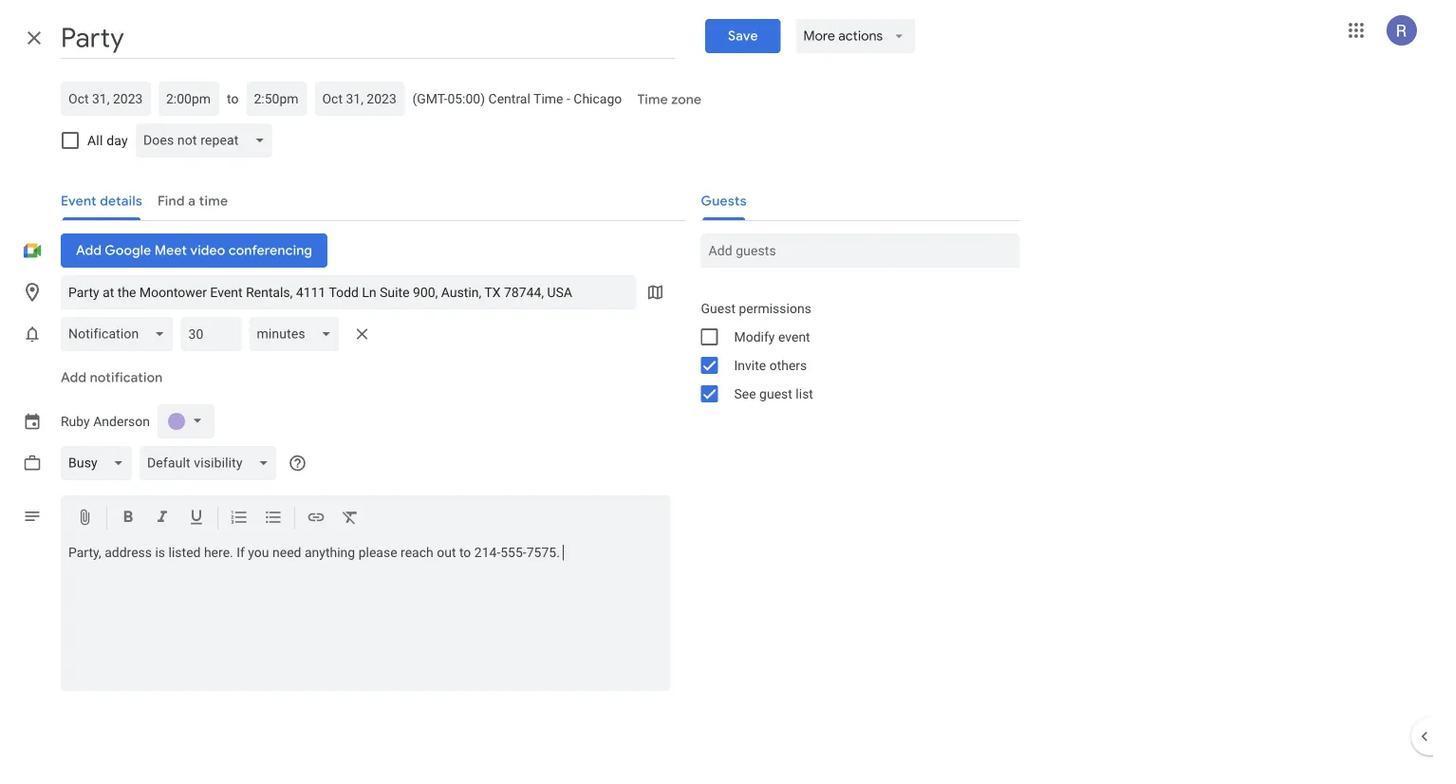 Task type: vqa. For each thing, say whether or not it's contained in the screenshot.
connections on the left top of the page
no



Task type: describe. For each thing, give the bounding box(es) containing it.
permissions
[[739, 301, 812, 316]]

invite
[[734, 358, 766, 373]]

here.
[[204, 545, 233, 561]]

guest
[[701, 301, 736, 316]]

add notification
[[61, 369, 163, 386]]

event
[[779, 329, 811, 345]]

see guest list
[[734, 386, 814, 402]]

End date text field
[[322, 87, 397, 110]]

you
[[248, 545, 269, 561]]

0 horizontal spatial to
[[227, 91, 239, 106]]

see
[[734, 386, 756, 402]]

Start time text field
[[166, 87, 212, 110]]

group containing guest permissions
[[686, 294, 1020, 408]]

30 minutes before element
[[61, 313, 378, 355]]

more
[[804, 28, 836, 45]]

please
[[359, 545, 397, 561]]

0 horizontal spatial time
[[534, 91, 564, 106]]

all day
[[87, 132, 128, 148]]

actions
[[839, 28, 883, 45]]

7575.
[[527, 545, 560, 561]]

day
[[107, 132, 128, 148]]

Start date text field
[[68, 87, 143, 110]]

Minutes in advance for notification number field
[[188, 317, 234, 351]]

Title text field
[[61, 17, 675, 59]]

(gmt-
[[413, 91, 448, 106]]

bold image
[[119, 508, 138, 530]]

notification
[[90, 369, 163, 386]]

guest
[[760, 386, 793, 402]]

bulleted list image
[[264, 508, 283, 530]]

save button
[[706, 19, 781, 53]]

list
[[796, 386, 814, 402]]

to inside description text box
[[459, 545, 471, 561]]

central
[[489, 91, 531, 106]]

reach
[[401, 545, 434, 561]]

ruby anderson
[[61, 414, 150, 429]]

save
[[728, 28, 758, 45]]

numbered list image
[[230, 508, 249, 530]]



Task type: locate. For each thing, give the bounding box(es) containing it.
time
[[534, 91, 564, 106], [637, 91, 668, 108]]

anderson
[[93, 414, 150, 429]]

time left -
[[534, 91, 564, 106]]

add
[[61, 369, 87, 386]]

1 vertical spatial to
[[459, 545, 471, 561]]

arrow_drop_down
[[891, 28, 908, 45]]

0 vertical spatial to
[[227, 91, 239, 106]]

modify
[[734, 329, 775, 345]]

time left zone
[[637, 91, 668, 108]]

time inside button
[[637, 91, 668, 108]]

time zone button
[[630, 83, 709, 117]]

End time text field
[[254, 87, 300, 110]]

to right out
[[459, 545, 471, 561]]

chicago
[[574, 91, 622, 106]]

zone
[[671, 91, 702, 108]]

others
[[770, 358, 807, 373]]

formatting options toolbar
[[61, 496, 671, 542]]

time zone
[[637, 91, 702, 108]]

underline image
[[187, 508, 206, 530]]

group
[[686, 294, 1020, 408]]

need
[[273, 545, 301, 561]]

listed
[[169, 545, 201, 561]]

party, address is listed here. if you need anything please reach out to 214-555-7575.
[[68, 545, 563, 561]]

address
[[105, 545, 152, 561]]

insert link image
[[307, 508, 326, 530]]

italic image
[[153, 508, 172, 530]]

(gmt-05:00) central time - chicago
[[413, 91, 622, 106]]

None field
[[136, 123, 280, 158], [61, 317, 181, 351], [249, 317, 347, 351], [61, 446, 139, 480], [139, 446, 284, 480], [136, 123, 280, 158], [61, 317, 181, 351], [249, 317, 347, 351], [61, 446, 139, 480], [139, 446, 284, 480]]

Description text field
[[61, 545, 671, 687]]

ruby
[[61, 414, 90, 429]]

party,
[[68, 545, 101, 561]]

all
[[87, 132, 103, 148]]

-
[[567, 91, 571, 106]]

is
[[155, 545, 165, 561]]

add notification button
[[53, 355, 170, 401]]

anything
[[305, 545, 355, 561]]

Location text field
[[68, 275, 629, 310]]

remove formatting image
[[341, 508, 360, 530]]

if
[[237, 545, 245, 561]]

1 horizontal spatial to
[[459, 545, 471, 561]]

modify event
[[734, 329, 811, 345]]

guest permissions
[[701, 301, 812, 316]]

1 horizontal spatial time
[[637, 91, 668, 108]]

invite others
[[734, 358, 807, 373]]

out
[[437, 545, 456, 561]]

Guests text field
[[709, 234, 1013, 268]]

to
[[227, 91, 239, 106], [459, 545, 471, 561]]

more actions arrow_drop_down
[[804, 28, 908, 45]]

to right start time text box at the top
[[227, 91, 239, 106]]

214-
[[475, 545, 501, 561]]

05:00)
[[448, 91, 485, 106]]

555-
[[501, 545, 527, 561]]



